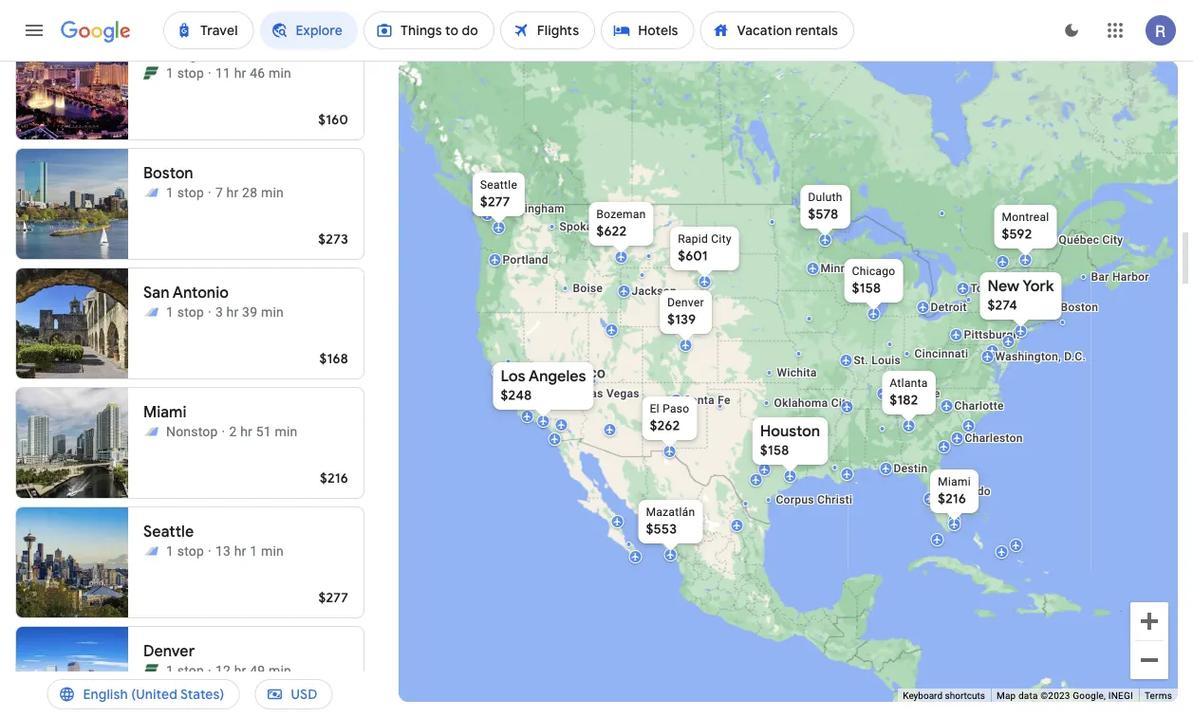 Task type: locate. For each thing, give the bounding box(es) containing it.
1 stop left 13
[[166, 543, 204, 559]]

46
[[250, 65, 265, 81]]

1 horizontal spatial las
[[584, 387, 603, 401]]

1 left 13
[[166, 543, 174, 559]]

2 stop from the top
[[177, 185, 204, 200]]

216 US dollars text field
[[320, 470, 348, 487]]

0 vertical spatial frontier and spirit image
[[143, 424, 159, 439]]

hr for seattle
[[234, 543, 246, 559]]

stop for denver
[[177, 663, 204, 679]]

1 horizontal spatial las vegas
[[584, 387, 640, 401]]

denver up 139 us dollars text box
[[667, 296, 704, 309]]

1 stop from the top
[[177, 65, 204, 81]]

city right québec
[[1102, 233, 1123, 247]]

3 stop from the top
[[177, 304, 204, 320]]

hr
[[234, 65, 246, 81], [226, 185, 239, 200], [226, 304, 239, 320], [240, 424, 252, 439], [234, 543, 246, 559], [234, 663, 246, 679]]

1 stop for seattle
[[166, 543, 204, 559]]

$158 inside houston $158
[[760, 442, 789, 459]]

angeles
[[529, 367, 586, 386]]

274 US dollars text field
[[988, 297, 1017, 314]]

0 horizontal spatial boston
[[143, 164, 193, 183]]

st.
[[854, 354, 868, 367]]

city right oklahoma
[[831, 397, 852, 410]]

1 right frontier and spirit image at the left top of page
[[166, 185, 174, 200]]

english (united states) button
[[47, 672, 240, 718]]

1 stop
[[166, 65, 204, 81], [166, 185, 204, 200], [166, 304, 204, 320], [166, 543, 204, 559], [166, 663, 204, 679]]

oklahoma city
[[774, 397, 852, 410]]

las vegas
[[143, 44, 214, 64], [584, 387, 640, 401]]

$273
[[318, 231, 348, 248]]

160 US dollars text field
[[318, 111, 348, 128]]

bozeman
[[596, 208, 646, 221]]

5 stop from the top
[[177, 663, 204, 679]]

miami up $216 text box
[[938, 476, 971, 489]]

0 vertical spatial san
[[143, 283, 169, 303]]

0 vertical spatial vegas
[[170, 44, 214, 64]]

1 stop right frontier image
[[166, 65, 204, 81]]

charlotte
[[954, 400, 1004, 413]]

1 horizontal spatial $277
[[480, 194, 510, 211]]

shortcuts
[[945, 691, 985, 702]]

san
[[143, 283, 169, 303], [506, 364, 533, 382]]

$274
[[988, 297, 1017, 314]]

2 hr 51 min
[[229, 424, 298, 439]]

stop up states) on the bottom left of the page
[[177, 663, 204, 679]]

0 horizontal spatial denver
[[143, 642, 195, 662]]

1 vertical spatial $158
[[760, 442, 789, 459]]

622 US dollars text field
[[596, 223, 627, 240]]

city for québec city
[[1102, 233, 1123, 247]]

553 US dollars text field
[[646, 521, 677, 538]]

hr right 13
[[234, 543, 246, 559]]

0 horizontal spatial miami
[[143, 403, 187, 422]]

0 horizontal spatial san
[[143, 283, 169, 303]]

québec
[[1059, 233, 1099, 247]]

hr right 7
[[226, 185, 239, 200]]

montreal $592
[[1002, 211, 1049, 243]]

miami inside map region
[[938, 476, 971, 489]]

las vegas inside map region
[[584, 387, 640, 401]]

paso
[[663, 402, 689, 416]]

1 horizontal spatial $216
[[938, 491, 966, 508]]

las up frontier image
[[143, 44, 167, 64]]

0 vertical spatial seattle
[[480, 178, 517, 192]]

hr right 2
[[240, 424, 252, 439]]

1 stop for las vegas
[[166, 65, 204, 81]]

frontier and spirit image left 13
[[143, 544, 159, 559]]

1 horizontal spatial boston
[[1061, 301, 1098, 314]]

1 vertical spatial miami
[[938, 476, 971, 489]]

san up the american and united icon
[[143, 283, 169, 303]]

$601
[[678, 248, 708, 265]]

frontier and spirit image for miami
[[143, 424, 159, 439]]

min right 46 at left
[[269, 65, 291, 81]]

houston $158
[[760, 422, 820, 459]]

hr for san antonio
[[226, 304, 239, 320]]

1 horizontal spatial $158
[[852, 280, 881, 297]]

stop left 7
[[177, 185, 204, 200]]

4 1 stop from the top
[[166, 543, 204, 559]]

boston up frontier and spirit image at the left top of page
[[143, 164, 193, 183]]

51
[[256, 424, 271, 439]]

seattle inside map region
[[480, 178, 517, 192]]

1 vertical spatial $277
[[318, 589, 348, 606]]

las down the francisco
[[584, 387, 603, 401]]

0 horizontal spatial $216
[[320, 470, 348, 487]]

min for boston
[[261, 185, 284, 200]]

stop down san antonio
[[177, 304, 204, 320]]

1 horizontal spatial vegas
[[606, 387, 640, 401]]

1 vertical spatial las vegas
[[584, 387, 640, 401]]

1 vertical spatial $216
[[938, 491, 966, 508]]

139 US dollars text field
[[320, 709, 348, 718]]

houston
[[760, 422, 820, 441]]

las vegas down the francisco
[[584, 387, 640, 401]]

min right 28
[[261, 185, 284, 200]]

13 hr 1 min
[[215, 543, 284, 559]]

1 vertical spatial seattle
[[143, 522, 194, 542]]

hr right 3
[[226, 304, 239, 320]]

duluth
[[808, 191, 843, 204]]

0 horizontal spatial $277
[[318, 589, 348, 606]]

262 US dollars text field
[[650, 418, 680, 435]]

hr right 12
[[234, 663, 246, 679]]

1 vertical spatial las
[[584, 387, 603, 401]]

$578
[[808, 206, 838, 223]]

min right 13
[[261, 543, 284, 559]]

st. louis
[[854, 354, 901, 367]]

2 frontier and spirit image from the top
[[143, 544, 159, 559]]

1 horizontal spatial city
[[831, 397, 852, 410]]

min right 39
[[261, 304, 284, 320]]

city inside rapid city $601
[[711, 233, 732, 246]]

christi
[[817, 494, 853, 507]]

3 hr 39 min
[[215, 304, 284, 320]]

2 1 stop from the top
[[166, 185, 204, 200]]

1 horizontal spatial seattle
[[480, 178, 517, 192]]

1 vertical spatial denver
[[143, 642, 195, 662]]

boston down bar on the right of the page
[[1061, 301, 1098, 314]]

denver
[[667, 296, 704, 309], [143, 642, 195, 662]]

12
[[215, 663, 231, 679]]

denver inside map region
[[667, 296, 704, 309]]

boston
[[143, 164, 193, 183], [1061, 301, 1098, 314]]

seattle
[[480, 178, 517, 192], [143, 522, 194, 542]]

1 1 stop from the top
[[166, 65, 204, 81]]

1 horizontal spatial denver
[[667, 296, 704, 309]]

11 hr 46 min
[[215, 65, 291, 81]]

las inside map region
[[584, 387, 603, 401]]

english
[[83, 686, 128, 703]]

1 stop for boston
[[166, 185, 204, 200]]

min right 51
[[275, 424, 298, 439]]

new
[[988, 277, 1019, 296]]

nashville
[[891, 387, 940, 401]]

2 horizontal spatial city
[[1102, 233, 1123, 247]]

1 for seattle
[[166, 543, 174, 559]]

3
[[215, 304, 223, 320]]

stop
[[177, 65, 204, 81], [177, 185, 204, 200], [177, 304, 204, 320], [177, 543, 204, 559], [177, 663, 204, 679]]

5 1 stop from the top
[[166, 663, 204, 679]]

0 horizontal spatial city
[[711, 233, 732, 246]]

map region
[[362, 0, 1193, 718]]

1 vertical spatial vegas
[[606, 387, 640, 401]]

0 vertical spatial miami
[[143, 403, 187, 422]]

hr for las vegas
[[234, 65, 246, 81]]

san antonio
[[143, 283, 229, 303]]

frontier image
[[143, 65, 159, 81]]

frontier and spirit image left "nonstop"
[[143, 424, 159, 439]]

0 vertical spatial las
[[143, 44, 167, 64]]

frontier and spirit image
[[143, 424, 159, 439], [143, 544, 159, 559]]

city
[[711, 233, 732, 246], [1102, 233, 1123, 247], [831, 397, 852, 410]]

1 for las vegas
[[166, 65, 174, 81]]

0 vertical spatial $158
[[852, 280, 881, 297]]

las vegas up frontier image
[[143, 44, 214, 64]]

1 right the american and united icon
[[166, 304, 174, 320]]

1 horizontal spatial san
[[506, 364, 533, 382]]

map data ©2023 google, inegi
[[997, 691, 1133, 702]]

158 US dollars text field
[[760, 442, 789, 459]]

san up $248
[[506, 364, 533, 382]]

1 right frontier icon
[[166, 663, 174, 679]]

portland
[[503, 253, 548, 267]]

4 stop from the top
[[177, 543, 204, 559]]

28
[[242, 185, 257, 200]]

denver up frontier icon
[[143, 642, 195, 662]]

stop left 13
[[177, 543, 204, 559]]

min for denver
[[269, 663, 291, 679]]

$158 inside chicago $158
[[852, 280, 881, 297]]

boston inside map region
[[1061, 301, 1098, 314]]

vegas inside map region
[[606, 387, 640, 401]]

stop left '11'
[[177, 65, 204, 81]]

santa fe
[[684, 394, 731, 407]]

1 right frontier image
[[166, 65, 174, 81]]

1
[[166, 65, 174, 81], [166, 185, 174, 200], [166, 304, 174, 320], [166, 543, 174, 559], [250, 543, 257, 559], [166, 663, 174, 679]]

san inside map region
[[506, 364, 533, 382]]

$158 down houston
[[760, 442, 789, 459]]

min
[[269, 65, 291, 81], [261, 185, 284, 200], [261, 304, 284, 320], [275, 424, 298, 439], [261, 543, 284, 559], [269, 663, 291, 679]]

158 US dollars text field
[[852, 280, 881, 297]]

1 stop down san antonio
[[166, 304, 204, 320]]

new york $274
[[988, 277, 1054, 314]]

7
[[215, 185, 223, 200]]

0 horizontal spatial las vegas
[[143, 44, 214, 64]]

cincinnati
[[914, 347, 968, 361]]

273 US dollars text field
[[318, 231, 348, 248]]

miami for miami
[[143, 403, 187, 422]]

fe
[[718, 394, 731, 407]]

min for las vegas
[[269, 65, 291, 81]]

duluth $578
[[808, 191, 843, 223]]

1 vertical spatial boston
[[1061, 301, 1098, 314]]

$168
[[319, 350, 348, 367]]

miami up "nonstop"
[[143, 403, 187, 422]]

city right rapid
[[711, 233, 732, 246]]

keyboard shortcuts button
[[903, 690, 985, 703]]

las
[[143, 44, 167, 64], [584, 387, 603, 401]]

1 vertical spatial frontier and spirit image
[[143, 544, 159, 559]]

san for san francisco
[[506, 364, 533, 382]]

0 vertical spatial las vegas
[[143, 44, 214, 64]]

277 US dollars text field
[[318, 589, 348, 606]]

inegi
[[1108, 691, 1133, 702]]

el paso $262
[[650, 402, 689, 435]]

1 frontier and spirit image from the top
[[143, 424, 159, 439]]

$553
[[646, 521, 677, 538]]

1 stop up states) on the bottom left of the page
[[166, 663, 204, 679]]

1 stop left 7
[[166, 185, 204, 200]]

3 1 stop from the top
[[166, 304, 204, 320]]

québec city
[[1059, 233, 1123, 247]]

0 vertical spatial $277
[[480, 194, 510, 211]]

0 vertical spatial denver
[[667, 296, 704, 309]]

1 horizontal spatial miami
[[938, 476, 971, 489]]

los angeles $248
[[501, 367, 586, 404]]

min right 49
[[269, 663, 291, 679]]

 image
[[222, 422, 225, 441]]

stop for san antonio
[[177, 304, 204, 320]]

detroit
[[931, 301, 967, 314]]

$158 down chicago
[[852, 280, 881, 297]]

277 US dollars text field
[[480, 194, 510, 211]]

hr right '11'
[[234, 65, 246, 81]]

chicago
[[852, 265, 895, 278]]

0 horizontal spatial $158
[[760, 442, 789, 459]]

bozeman $622
[[596, 208, 646, 240]]

$277
[[480, 194, 510, 211], [318, 589, 348, 606]]

$139
[[667, 311, 696, 328]]

orlando
[[949, 485, 991, 498]]

182 US dollars text field
[[890, 392, 918, 409]]

0 horizontal spatial seattle
[[143, 522, 194, 542]]

©2023
[[1040, 691, 1070, 702]]

1 vertical spatial san
[[506, 364, 533, 382]]

$158
[[852, 280, 881, 297], [760, 442, 789, 459]]



Task type: vqa. For each thing, say whether or not it's contained in the screenshot.
Frontier icon
yes



Task type: describe. For each thing, give the bounding box(es) containing it.
7 hr 28 min
[[215, 185, 284, 200]]

12 hr 49 min
[[215, 663, 291, 679]]

nonstop
[[166, 424, 218, 439]]

change appearance image
[[1049, 8, 1094, 53]]

592 US dollars text field
[[1002, 226, 1032, 243]]

49
[[250, 663, 265, 679]]

mazatlán $553
[[646, 506, 695, 538]]

$277 inside "seattle $277"
[[480, 194, 510, 211]]

data
[[1018, 691, 1038, 702]]

d.c.
[[1064, 350, 1086, 364]]

248 US dollars text field
[[501, 387, 532, 404]]

$622
[[596, 223, 627, 240]]

usd button
[[255, 672, 333, 718]]

atlanta
[[890, 377, 928, 390]]

1 for san antonio
[[166, 304, 174, 320]]

2
[[229, 424, 237, 439]]

chicago $158
[[852, 265, 895, 297]]

139 US dollars text field
[[667, 311, 696, 328]]

loading results progress bar
[[0, 61, 1193, 65]]

pittsburgh
[[964, 328, 1020, 342]]

city for rapid city $601
[[711, 233, 732, 246]]

13
[[215, 543, 231, 559]]

$158 for houston
[[760, 442, 789, 459]]

$182
[[890, 392, 918, 409]]

denver for denver $139
[[667, 296, 704, 309]]

keyboard
[[903, 691, 943, 702]]

el
[[650, 402, 660, 416]]

frontier and spirit image for seattle
[[143, 544, 159, 559]]

1 for boston
[[166, 185, 174, 200]]

168 US dollars text field
[[319, 350, 348, 367]]

$592
[[1002, 226, 1032, 243]]

corpus christi
[[776, 494, 853, 507]]

$160
[[318, 111, 348, 128]]

$262
[[650, 418, 680, 435]]

$248
[[501, 387, 532, 404]]

frontier image
[[143, 663, 159, 679]]

$216 inside the miami $216
[[938, 491, 966, 508]]

san for san antonio
[[143, 283, 169, 303]]

39
[[242, 304, 257, 320]]

0 vertical spatial boston
[[143, 164, 193, 183]]

hr for denver
[[234, 663, 246, 679]]

miami for miami $216
[[938, 476, 971, 489]]

bellingham
[[504, 202, 565, 215]]

wichita
[[777, 366, 817, 380]]

francisco
[[537, 364, 606, 382]]

stop for las vegas
[[177, 65, 204, 81]]

jackson
[[632, 285, 677, 298]]

1 stop for san antonio
[[166, 304, 204, 320]]

seattle for seattle $277
[[480, 178, 517, 192]]

los
[[501, 367, 525, 386]]

english (united states)
[[83, 686, 224, 703]]

578 US dollars text field
[[808, 206, 838, 223]]

harbor
[[1112, 270, 1149, 284]]

states)
[[180, 686, 224, 703]]

601 US dollars text field
[[678, 248, 708, 265]]

google,
[[1073, 691, 1106, 702]]

seattle $277
[[480, 178, 517, 211]]

stop for boston
[[177, 185, 204, 200]]

boise
[[573, 282, 603, 295]]

1 for denver
[[166, 663, 174, 679]]

11
[[215, 65, 231, 81]]

denver $139
[[667, 296, 704, 328]]

washington,
[[995, 350, 1061, 364]]

miami $216
[[938, 476, 971, 508]]

1 right 13
[[250, 543, 257, 559]]

bar harbor
[[1091, 270, 1149, 284]]

montreal
[[1002, 211, 1049, 224]]

$158 for chicago
[[852, 280, 881, 297]]

denver for denver
[[143, 642, 195, 662]]

antonio
[[173, 283, 229, 303]]

rapid
[[678, 233, 708, 246]]

washington, d.c.
[[995, 350, 1086, 364]]

destin
[[894, 462, 928, 476]]

spokane
[[560, 220, 606, 233]]

216 US dollars text field
[[938, 491, 966, 508]]

min for seattle
[[261, 543, 284, 559]]

american and united image
[[143, 305, 159, 320]]

main menu image
[[23, 19, 46, 42]]

0 horizontal spatial vegas
[[170, 44, 214, 64]]

louis
[[872, 354, 901, 367]]

0 horizontal spatial las
[[143, 44, 167, 64]]

map
[[997, 691, 1016, 702]]

city for oklahoma city
[[831, 397, 852, 410]]

frontier and spirit image
[[143, 185, 159, 200]]

terms
[[1145, 691, 1172, 702]]

york
[[1022, 277, 1054, 296]]

san francisco
[[506, 364, 606, 382]]

santa
[[684, 394, 715, 407]]

charleston
[[965, 432, 1023, 445]]

min for san antonio
[[261, 304, 284, 320]]

rapid city $601
[[678, 233, 732, 265]]

1 stop for denver
[[166, 663, 204, 679]]

0 vertical spatial $216
[[320, 470, 348, 487]]

oklahoma
[[774, 397, 828, 410]]

terms link
[[1145, 691, 1172, 702]]

mazatlán
[[646, 506, 695, 519]]

usd
[[291, 686, 317, 703]]

(united
[[131, 686, 177, 703]]

keyboard shortcuts
[[903, 691, 985, 702]]

corpus
[[776, 494, 814, 507]]

hr for boston
[[226, 185, 239, 200]]

bar
[[1091, 270, 1109, 284]]

minneapolis
[[821, 262, 886, 275]]

atlanta $182
[[890, 377, 928, 409]]

seattle for seattle
[[143, 522, 194, 542]]

stop for seattle
[[177, 543, 204, 559]]



